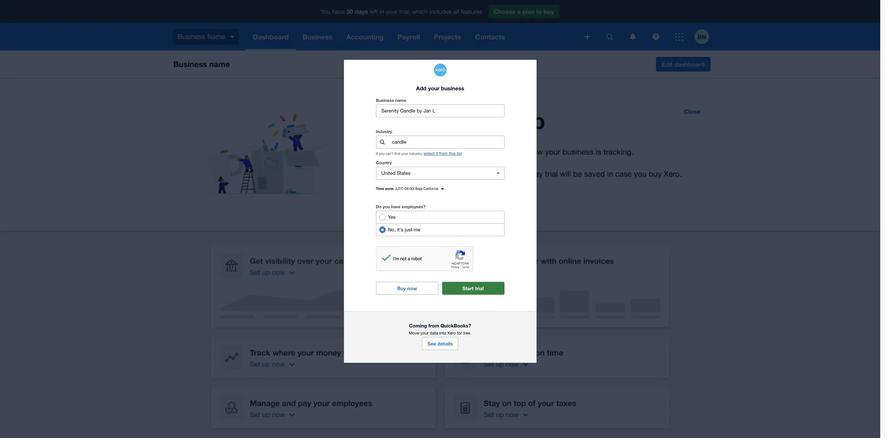 Task type: locate. For each thing, give the bounding box(es) containing it.
search icon image
[[380, 140, 385, 145]]

2 vertical spatial your
[[421, 331, 429, 336]]

0 vertical spatial from
[[440, 151, 448, 156]]

1 vertical spatial from
[[429, 323, 439, 329]]

business
[[441, 85, 465, 92]]

from up data at the left of the page
[[429, 323, 439, 329]]

from right it
[[440, 151, 448, 156]]

no,
[[388, 227, 396, 232]]

it
[[436, 151, 438, 156]]

do you have employees?
[[376, 204, 426, 209]]

your left data at the left of the page
[[421, 331, 429, 336]]

coming from quickbooks? move your data into xero for free.
[[409, 323, 472, 336]]

add your business
[[416, 85, 465, 92]]

(utc-
[[396, 187, 405, 191]]

your right add
[[428, 85, 440, 92]]

time
[[376, 187, 385, 191]]

industry,
[[409, 152, 423, 156]]

Business name field
[[377, 105, 504, 117]]

your
[[428, 85, 440, 92], [402, 152, 408, 156], [421, 331, 429, 336]]

your inside if you can't find your industry, select it from this list
[[402, 152, 408, 156]]

this
[[449, 151, 456, 156]]

add
[[416, 85, 427, 92]]

data
[[430, 331, 438, 336]]

you right do
[[383, 204, 390, 209]]

from inside coming from quickbooks? move your data into xero for free.
[[429, 323, 439, 329]]

country
[[376, 160, 392, 165]]

see
[[428, 341, 437, 347]]

you
[[379, 152, 385, 156], [383, 204, 390, 209]]

your right find
[[402, 152, 408, 156]]

you inside if you can't find your industry, select it from this list
[[379, 152, 385, 156]]

1 vertical spatial your
[[402, 152, 408, 156]]

yes
[[388, 214, 396, 220]]

xero
[[448, 331, 456, 336]]

find
[[395, 152, 401, 156]]

employees?
[[402, 204, 426, 209]]

you right "if"
[[379, 152, 385, 156]]

1 vertical spatial you
[[383, 204, 390, 209]]

do you have employees? group
[[376, 211, 505, 236]]

your inside coming from quickbooks? move your data into xero for free.
[[421, 331, 429, 336]]

xero image
[[434, 64, 447, 76]]

select
[[424, 151, 435, 156]]

baja
[[416, 187, 423, 191]]

0 vertical spatial you
[[379, 152, 385, 156]]

buy now button
[[376, 282, 439, 295]]

it's
[[397, 227, 404, 232]]

from
[[440, 151, 448, 156], [429, 323, 439, 329]]

quickbooks?
[[441, 323, 471, 329]]

me
[[414, 227, 421, 232]]

08:00)
[[405, 187, 415, 191]]

your for quickbooks?
[[421, 331, 429, 336]]

start trial
[[463, 286, 484, 291]]

just
[[405, 227, 413, 232]]

no, it's just me
[[388, 227, 421, 232]]

have
[[391, 204, 401, 209]]

can't
[[386, 152, 394, 156]]



Task type: describe. For each thing, give the bounding box(es) containing it.
see details
[[428, 341, 453, 347]]

if
[[376, 152, 378, 156]]

zone:
[[385, 187, 395, 191]]

business name
[[376, 98, 407, 103]]

you for have
[[383, 204, 390, 209]]

do
[[376, 204, 382, 209]]

you for can't
[[379, 152, 385, 156]]

details
[[438, 341, 453, 347]]

see details button
[[422, 337, 459, 350]]

start
[[463, 286, 474, 291]]

buy now
[[397, 286, 417, 291]]

now
[[408, 286, 417, 291]]

time zone: (utc-08:00) baja california
[[376, 187, 439, 191]]

business
[[376, 98, 394, 103]]

list
[[457, 151, 462, 156]]

california
[[424, 187, 439, 191]]

0 vertical spatial your
[[428, 85, 440, 92]]

clear image
[[492, 167, 505, 180]]

name
[[395, 98, 407, 103]]

Country field
[[377, 167, 489, 179]]

into
[[440, 331, 447, 336]]

move
[[409, 331, 420, 336]]

industry
[[376, 129, 392, 134]]

for
[[457, 331, 462, 336]]

trial
[[475, 286, 484, 291]]

buy
[[397, 286, 406, 291]]

if you can't find your industry, select it from this list
[[376, 151, 462, 156]]

Industry field
[[392, 136, 504, 148]]

free.
[[464, 331, 472, 336]]

coming
[[409, 323, 427, 329]]

your for can't
[[402, 152, 408, 156]]

start trial button
[[442, 282, 505, 295]]

select it from this list button
[[424, 151, 462, 156]]



Task type: vqa. For each thing, say whether or not it's contained in the screenshot.
QuickBooks?
yes



